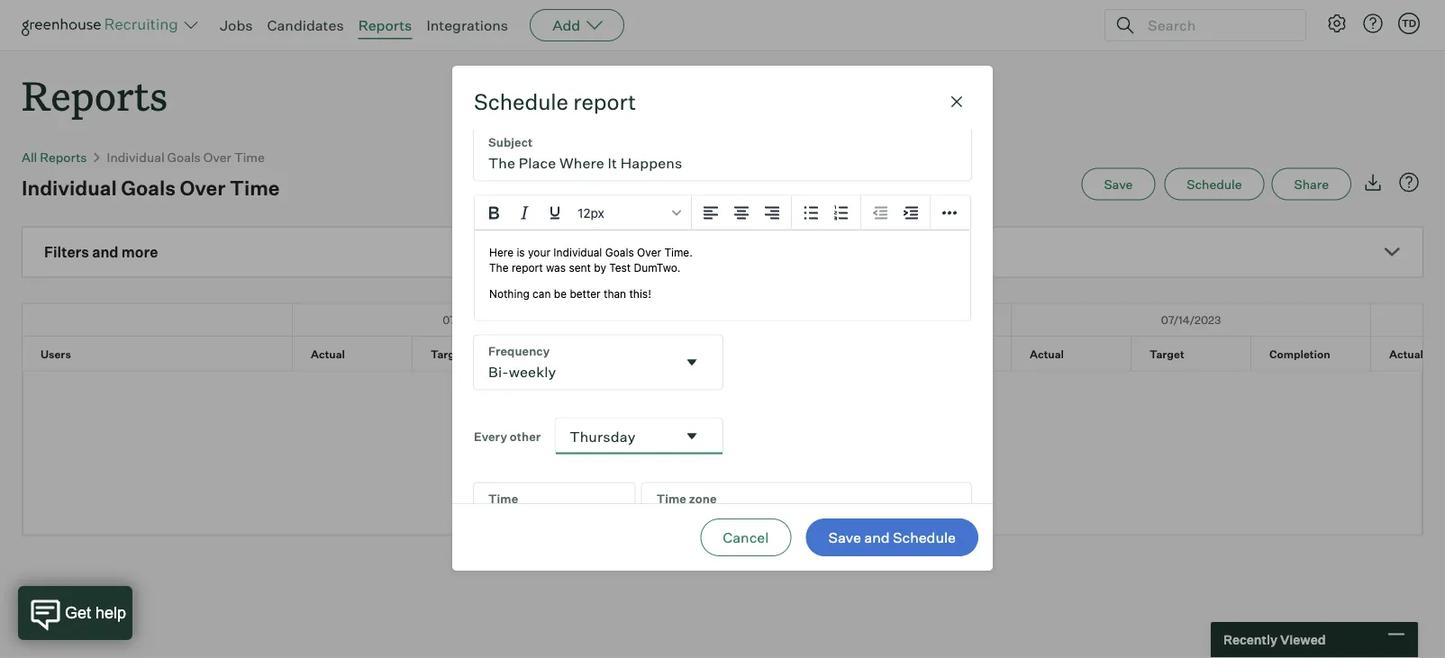 Task type: vqa. For each thing, say whether or not it's contained in the screenshot.
download 'image'
yes



Task type: locate. For each thing, give the bounding box(es) containing it.
1 horizontal spatial save
[[1105, 176, 1133, 192]]

and for save
[[865, 529, 890, 547]]

candidates link
[[267, 16, 344, 34]]

column header
[[23, 304, 293, 336], [1372, 304, 1446, 336], [772, 337, 892, 370]]

0 vertical spatial schedule
[[474, 88, 569, 115]]

toggle flyout image up save and schedule
[[932, 502, 950, 520]]

every
[[474, 430, 507, 444]]

2 vertical spatial schedule
[[893, 529, 956, 547]]

12px toolbar
[[475, 196, 692, 231]]

1 vertical spatial schedule
[[1187, 176, 1243, 192]]

1 row from the top
[[23, 304, 1446, 336]]

and
[[92, 244, 119, 262], [865, 529, 890, 547]]

1 vertical spatial individual goals over time
[[22, 175, 280, 200]]

all
[[22, 149, 37, 165]]

save button
[[1082, 168, 1156, 201]]

1 toggle flyout image from the left
[[596, 502, 614, 520]]

0 horizontal spatial schedule
[[474, 88, 569, 115]]

1 vertical spatial reports
[[22, 69, 168, 122]]

individual goals over time
[[107, 149, 265, 165], [22, 175, 280, 200]]

found
[[731, 445, 770, 463]]

2 toggle flyout image from the top
[[683, 428, 701, 446]]

1 horizontal spatial schedule
[[893, 529, 956, 547]]

2 completion from the left
[[1270, 348, 1331, 361]]

07/13/2023
[[802, 313, 862, 327]]

Search text field
[[1144, 12, 1290, 38]]

add
[[553, 16, 581, 34]]

0 vertical spatial reports
[[358, 16, 412, 34]]

individual goals over time link
[[107, 149, 265, 165]]

individual down all reports link
[[22, 175, 117, 200]]

0 vertical spatial save
[[1105, 176, 1133, 192]]

1 horizontal spatial target
[[1150, 348, 1185, 361]]

1 horizontal spatial toggle flyout image
[[932, 502, 950, 520]]

greenhouse recruiting image
[[22, 14, 184, 36]]

1 vertical spatial row
[[23, 337, 1446, 370]]

2 toggle flyout image from the left
[[932, 502, 950, 520]]

save inside save button
[[1105, 176, 1133, 192]]

candidates
[[267, 16, 344, 34]]

1 vertical spatial save
[[829, 529, 862, 547]]

reports right candidates
[[358, 16, 412, 34]]

0 horizontal spatial completion
[[551, 348, 612, 361]]

save
[[1105, 176, 1133, 192], [829, 529, 862, 547]]

12px group
[[475, 196, 971, 231]]

1 horizontal spatial and
[[865, 529, 890, 547]]

schedule inside button
[[893, 529, 956, 547]]

share
[[1295, 176, 1330, 192]]

individual right all reports
[[107, 149, 165, 165]]

1 toggle flyout image from the top
[[683, 354, 701, 372]]

individual
[[107, 149, 165, 165], [22, 175, 117, 200]]

07/14/2023
[[1162, 313, 1222, 327]]

target down 07/12/2023
[[431, 348, 466, 361]]

share button
[[1272, 168, 1352, 201]]

toolbar
[[692, 196, 792, 231], [792, 196, 862, 231], [862, 196, 931, 231]]

12px
[[578, 206, 605, 221]]

12px button
[[571, 198, 688, 229]]

3 actual from the left
[[1030, 348, 1065, 361]]

None text field
[[474, 127, 972, 181], [474, 336, 676, 390], [474, 127, 972, 181], [474, 336, 676, 390]]

all reports
[[22, 149, 87, 165]]

0 vertical spatial time
[[234, 149, 265, 165]]

target down 07/14/2023
[[1150, 348, 1185, 361]]

0 horizontal spatial target
[[431, 348, 466, 361]]

time
[[234, 149, 265, 165], [230, 175, 280, 200]]

None field
[[474, 336, 723, 390], [556, 419, 723, 455], [474, 484, 635, 538], [642, 484, 972, 538], [474, 336, 723, 390], [474, 484, 635, 538], [642, 484, 972, 538]]

and inside button
[[865, 529, 890, 547]]

schedule
[[474, 88, 569, 115], [1187, 176, 1243, 192], [893, 529, 956, 547]]

2 row from the top
[[23, 337, 1446, 370]]

0 vertical spatial row
[[23, 304, 1446, 336]]

reports link
[[358, 16, 412, 34]]

completion
[[551, 348, 612, 361], [1270, 348, 1331, 361]]

over
[[204, 149, 232, 165], [180, 175, 226, 200]]

schedule for schedule report
[[474, 88, 569, 115]]

integrations link
[[427, 16, 508, 34]]

1 vertical spatial and
[[865, 529, 890, 547]]

1 completion from the left
[[551, 348, 612, 361]]

td
[[1402, 17, 1417, 29]]

schedule for schedule
[[1187, 176, 1243, 192]]

cancel button
[[701, 519, 792, 557]]

reports right all
[[40, 149, 87, 165]]

1 toolbar from the left
[[692, 196, 792, 231]]

goals
[[167, 149, 201, 165], [121, 175, 176, 200]]

0 vertical spatial toggle flyout image
[[683, 354, 701, 372]]

none field 'every other'
[[556, 419, 723, 455]]

toggle flyout image
[[683, 354, 701, 372], [683, 428, 701, 446]]

reports
[[358, 16, 412, 34], [22, 69, 168, 122], [40, 149, 87, 165]]

recently
[[1224, 633, 1278, 649]]

users
[[41, 348, 71, 361]]

0 horizontal spatial save
[[829, 529, 862, 547]]

row
[[23, 304, 1446, 336], [23, 337, 1446, 370]]

reports down greenhouse recruiting image
[[22, 69, 168, 122]]

grid
[[23, 304, 1446, 371]]

target
[[431, 348, 466, 361], [1150, 348, 1185, 361]]

actual
[[311, 348, 345, 361], [671, 348, 705, 361], [1030, 348, 1065, 361], [1390, 348, 1424, 361]]

1 vertical spatial toggle flyout image
[[683, 428, 701, 446]]

3 toolbar from the left
[[862, 196, 931, 231]]

toggle flyout image inside 'every other' field
[[683, 428, 701, 446]]

other
[[510, 430, 541, 444]]

schedule inside "button"
[[1187, 176, 1243, 192]]

2 horizontal spatial schedule
[[1187, 176, 1243, 192]]

2 actual from the left
[[671, 348, 705, 361]]

0 horizontal spatial toggle flyout image
[[596, 502, 614, 520]]

0 horizontal spatial and
[[92, 244, 119, 262]]

1 horizontal spatial completion
[[1270, 348, 1331, 361]]

save inside save and schedule button
[[829, 529, 862, 547]]

download image
[[1363, 172, 1385, 193]]

toggle flyout image down 'every other' text box
[[596, 502, 614, 520]]

0 vertical spatial goals
[[167, 149, 201, 165]]

1 vertical spatial goals
[[121, 175, 176, 200]]

toggle flyout image
[[596, 502, 614, 520], [932, 502, 950, 520]]

0 horizontal spatial column header
[[23, 304, 293, 336]]

0 vertical spatial and
[[92, 244, 119, 262]]

save for save
[[1105, 176, 1133, 192]]

2 vertical spatial reports
[[40, 149, 87, 165]]

1 target from the left
[[431, 348, 466, 361]]

td button
[[1399, 13, 1421, 34]]

1 horizontal spatial column header
[[772, 337, 892, 370]]

filters
[[44, 244, 89, 262]]



Task type: describe. For each thing, give the bounding box(es) containing it.
every other
[[474, 430, 541, 444]]

integrations
[[427, 16, 508, 34]]

recently viewed
[[1224, 633, 1326, 649]]

td button
[[1395, 9, 1424, 38]]

row containing 07/12/2023
[[23, 304, 1446, 336]]

Every other text field
[[556, 419, 676, 455]]

save for save and schedule
[[829, 529, 862, 547]]

close modal icon image
[[946, 91, 968, 113]]

schedule report
[[474, 88, 636, 115]]

jobs link
[[220, 16, 253, 34]]

save and schedule button
[[806, 519, 979, 557]]

filters and more
[[44, 244, 158, 262]]

faq image
[[1399, 172, 1421, 193]]

cancel
[[723, 529, 769, 547]]

2 horizontal spatial column header
[[1372, 304, 1446, 336]]

save and schedule
[[829, 529, 956, 547]]

more
[[122, 244, 158, 262]]

4 actual from the left
[[1390, 348, 1424, 361]]

2 toolbar from the left
[[792, 196, 862, 231]]

2 target from the left
[[1150, 348, 1185, 361]]

1 vertical spatial individual
[[22, 175, 117, 200]]

schedule button
[[1165, 168, 1265, 201]]

grid containing 07/12/2023
[[23, 304, 1446, 371]]

row containing users
[[23, 337, 1446, 370]]

1 vertical spatial time
[[230, 175, 280, 200]]

no data found
[[676, 445, 770, 463]]

07/12/2023
[[443, 313, 502, 327]]

1 actual from the left
[[311, 348, 345, 361]]

no
[[676, 445, 695, 463]]

report
[[573, 88, 636, 115]]

data
[[698, 445, 728, 463]]

configure image
[[1327, 13, 1348, 34]]

save and schedule this report to revisit it! element
[[1082, 168, 1165, 201]]

0 vertical spatial individual
[[107, 149, 165, 165]]

1 vertical spatial over
[[180, 175, 226, 200]]

and for filters
[[92, 244, 119, 262]]

all reports link
[[22, 149, 87, 165]]

viewed
[[1281, 633, 1326, 649]]

0 vertical spatial individual goals over time
[[107, 149, 265, 165]]

jobs
[[220, 16, 253, 34]]

add button
[[530, 9, 625, 41]]

0 vertical spatial over
[[204, 149, 232, 165]]



